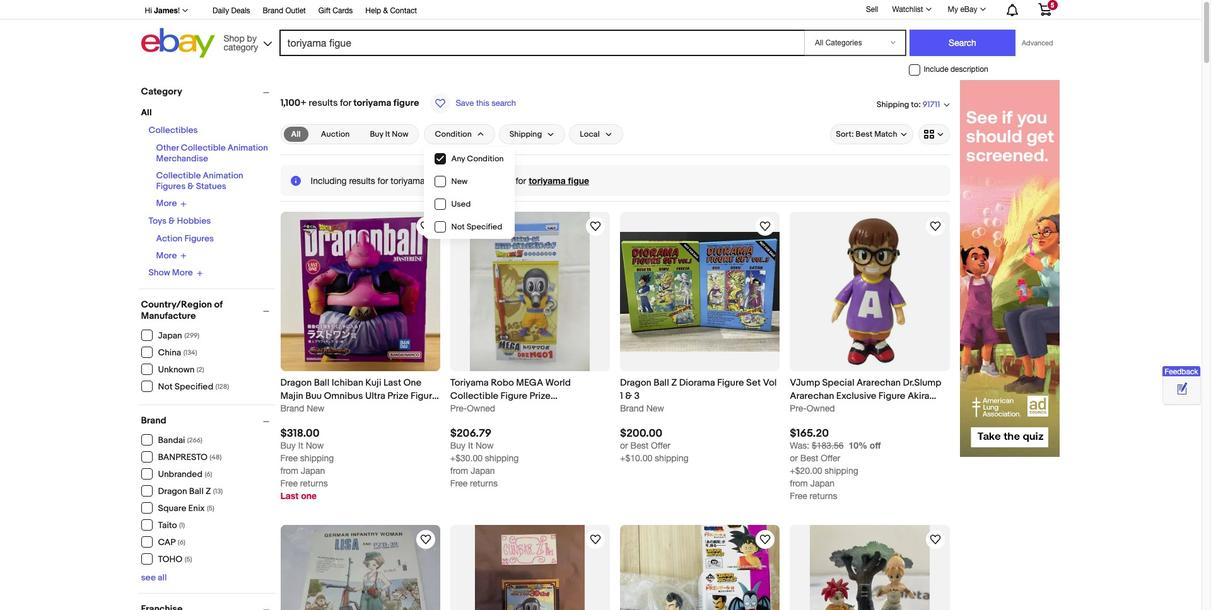 Task type: describe. For each thing, give the bounding box(es) containing it.
new down the buu
[[307, 404, 325, 414]]

owned for $165.20
[[807, 404, 835, 414]]

used link
[[425, 193, 514, 216]]

toriyama robo mega world collectible figure prize (banpresto) image
[[470, 212, 590, 372]]

watch toriyama guest figure dragon ball kai ichiban kuji 30th banpresto guest new rare image
[[588, 533, 603, 548]]

from for $206.79
[[450, 467, 468, 477]]

majin
[[280, 391, 303, 403]]

2 more button from the top
[[156, 250, 187, 261]]

0 vertical spatial animation
[[228, 143, 268, 153]]

+$30.00
[[450, 454, 483, 464]]

to
[[911, 99, 919, 110]]

0 vertical spatial ararechan
[[857, 377, 901, 389]]

(299)
[[184, 332, 200, 340]]

0 horizontal spatial results
[[309, 97, 338, 109]]

specified for not specified
[[467, 222, 502, 232]]

shipping to : 91711
[[877, 99, 940, 110]]

0 horizontal spatial ball
[[189, 486, 204, 497]]

$183.56
[[812, 441, 844, 451]]

all link
[[284, 127, 308, 142]]

cap
[[158, 538, 176, 548]]

free inside $165.20 was: $183.56 10% off or best offer +$20.00 shipping from japan free returns
[[790, 492, 807, 502]]

dr.slump
[[903, 377, 942, 389]]

show more button
[[149, 268, 203, 279]]

enix
[[188, 503, 205, 514]]

it for $206.79
[[468, 441, 473, 451]]

shipping for shipping to : 91711
[[877, 99, 909, 110]]

sell
[[866, 5, 879, 14]]

shop
[[224, 33, 245, 43]]

(13)
[[213, 488, 223, 496]]

buu
[[305, 391, 322, 403]]

from for $318.00
[[280, 467, 298, 477]]

figure inside dragon ball ichiban kuji last one majin buu omnibus ultra prize figure new
[[411, 391, 438, 403]]

figure inside the vjump special ararechan dr.slump ararechan exclusive figure akira toriyama
[[879, 391, 906, 403]]

local button
[[569, 124, 623, 144]]

1 more button from the top
[[156, 198, 187, 209]]

shop by category banner
[[138, 0, 1061, 61]]

show
[[149, 268, 170, 278]]

(5) inside toho (5)
[[185, 556, 192, 564]]

not for not specified (128)
[[158, 382, 173, 392]]

dragon ball z diorama figure set vol 1 & 3 heading
[[620, 377, 777, 403]]

contact
[[390, 6, 417, 15]]

best inside $165.20 was: $183.56 10% off or best offer +$20.00 shipping from japan free returns
[[801, 454, 819, 464]]

ball for &
[[654, 377, 669, 389]]

collectible for toriyama
[[450, 391, 499, 403]]

shipping for $206.79
[[485, 454, 519, 464]]

ebay
[[960, 5, 978, 14]]

off
[[870, 441, 881, 451]]

match
[[875, 129, 897, 139]]

pre- for $165.20
[[790, 404, 807, 414]]

toriyama inside "toriyama robo mega world collectible figure prize (banpresto)"
[[450, 377, 489, 389]]

category
[[141, 86, 182, 98]]

0 horizontal spatial ararechan
[[790, 391, 834, 403]]

by
[[247, 33, 257, 43]]

bandai (266)
[[158, 435, 202, 446]]

it for $318.00
[[298, 441, 303, 451]]

& inside other collectible animation merchandise collectible animation figures & statues
[[188, 181, 194, 192]]

my ebay
[[948, 5, 978, 14]]

dragon ball z diorama figure set vol 1 & 3 brand new
[[620, 377, 777, 414]]

account navigation
[[138, 0, 1061, 20]]

(6) for unbranded
[[205, 471, 212, 479]]

dragon for buu
[[280, 377, 312, 389]]

toriyama inside the vjump special ararechan dr.slump ararechan exclusive figure akira toriyama
[[790, 404, 829, 416]]

condition button
[[424, 124, 495, 144]]

brand outlet link
[[263, 4, 306, 18]]

merchandise
[[156, 153, 208, 164]]

toriyama guest figure dragon ball kai ichiban kuji 30th banpresto guest new rare image
[[475, 526, 585, 611]]

toriyama left figue
[[529, 175, 566, 186]]

sell link
[[860, 5, 884, 14]]

save this search button
[[427, 93, 520, 114]]

best inside $200.00 or best offer +$10.00 shipping
[[631, 441, 649, 451]]

watch dragon ball ichiban kuji f dragon archives oolong disguised as a gentleman new image
[[758, 533, 773, 548]]

brand for brand
[[141, 415, 166, 427]]

china
[[158, 348, 181, 358]]

toho
[[158, 555, 182, 565]]

china (134)
[[158, 348, 197, 358]]

offer inside $165.20 was: $183.56 10% off or best offer +$20.00 shipping from japan free returns
[[821, 454, 840, 464]]

chrono trigger chrono marle figure toriyama square-enix formation arts figure image
[[810, 526, 930, 611]]

dragon for 1
[[620, 377, 652, 389]]

& right the toys
[[169, 215, 175, 226]]

feedback
[[1165, 368, 1198, 377]]

cards
[[333, 6, 353, 15]]

1 horizontal spatial now
[[392, 129, 408, 139]]

toriyama robo mega world collectible figure prize (banpresto) heading
[[450, 377, 571, 416]]

sort: best match button
[[830, 124, 913, 144]]

japan inside $318.00 buy it now free shipping from japan free returns last one
[[301, 467, 325, 477]]

results inside "including results for toriyama figure. search instead for toriyama figue"
[[349, 176, 375, 186]]

figures inside other collectible animation merchandise collectible animation figures & statues
[[156, 181, 186, 192]]

not specified link
[[425, 216, 514, 238]]

watch toriyama robo mega world collectible figure prize (banpresto) image
[[588, 219, 603, 234]]

other
[[156, 143, 179, 153]]

category
[[224, 42, 258, 52]]

from inside $165.20 was: $183.56 10% off or best offer +$20.00 shipping from japan free returns
[[790, 479, 808, 489]]

1 vertical spatial animation
[[203, 170, 243, 181]]

any condition link
[[425, 148, 514, 170]]

prize inside dragon ball ichiban kuji last one majin buu omnibus ultra prize figure new
[[388, 391, 409, 403]]

(134)
[[183, 349, 197, 357]]

help
[[365, 6, 381, 15]]

(2)
[[197, 366, 204, 374]]

mega
[[516, 377, 543, 389]]

+
[[300, 97, 307, 109]]

now for $206.79
[[476, 441, 494, 451]]

returns inside $165.20 was: $183.56 10% off or best offer +$20.00 shipping from japan free returns
[[810, 492, 837, 502]]

not for not specified
[[451, 222, 465, 232]]

action figures link
[[156, 233, 214, 244]]

condition inside dropdown button
[[435, 129, 472, 139]]

toys
[[149, 215, 167, 226]]

& inside 'account' navigation
[[383, 6, 388, 15]]

square enix (5)
[[158, 503, 214, 514]]

gift
[[319, 6, 331, 15]]

banpresto (48)
[[158, 452, 222, 463]]

brand inside dragon ball z diorama figure set vol 1 & 3 brand new
[[620, 404, 644, 414]]

watch vjump special ararechan dr.slump ararechan exclusive figure akira toriyama image
[[928, 219, 943, 234]]

action
[[156, 233, 183, 244]]

listing options selector. gallery view selected. image
[[924, 129, 944, 139]]

shop by category button
[[218, 28, 275, 55]]

buy it now link
[[362, 127, 416, 142]]

offer inside $200.00 or best offer +$10.00 shipping
[[651, 441, 671, 451]]

vjump special ararechan dr.slump ararechan exclusive figure akira toriyama link
[[790, 377, 950, 416]]

(1)
[[179, 522, 185, 530]]

shop by category
[[224, 33, 258, 52]]

sort: best match
[[836, 129, 897, 139]]

other collectible animation merchandise link
[[156, 143, 268, 164]]

not specified (128)
[[158, 382, 229, 392]]

collectible for other
[[156, 170, 201, 181]]

(banpresto)
[[450, 404, 509, 416]]

cap (6)
[[158, 538, 185, 548]]

include description
[[924, 65, 988, 74]]

brand for brand new
[[280, 404, 304, 414]]

1 vertical spatial more
[[156, 250, 177, 261]]

$200.00
[[620, 428, 663, 441]]

$165.20 was: $183.56 10% off or best offer +$20.00 shipping from japan free returns
[[790, 428, 881, 502]]

collectibles link
[[149, 125, 198, 136]]

james
[[154, 6, 178, 15]]

unbranded
[[158, 469, 203, 480]]

Search for anything text field
[[281, 31, 802, 55]]

(48)
[[210, 454, 222, 462]]

prize inside "toriyama robo mega world collectible figure prize (banpresto)"
[[530, 391, 551, 403]]

special
[[822, 377, 855, 389]]

japan inside $206.79 buy it now +$30.00 shipping from japan free returns
[[471, 467, 495, 477]]

last inside dragon ball ichiban kuji last one majin buu omnibus ultra prize figure new
[[384, 377, 401, 389]]

buy for $206.79
[[450, 441, 466, 451]]

country/region of manufacture button
[[141, 299, 275, 322]]

german infantry woman lisa figure  plastic model kit akira toriyama autographed image
[[280, 526, 440, 611]]

save
[[456, 98, 474, 108]]

0 horizontal spatial dragon
[[158, 486, 187, 497]]

(266)
[[187, 437, 202, 445]]

this
[[476, 98, 489, 108]]

taito (1)
[[158, 520, 185, 531]]

0 vertical spatial all
[[141, 107, 152, 118]]

manufacture
[[141, 310, 196, 322]]

returns for $318.00
[[300, 479, 328, 489]]



Task type: vqa. For each thing, say whether or not it's contained in the screenshot.
"results" to the top
yes



Task type: locate. For each thing, give the bounding box(es) containing it.
1 horizontal spatial not
[[451, 222, 465, 232]]

shipping down search
[[510, 129, 542, 139]]

& right 1
[[625, 391, 632, 403]]

vjump special ararechan dr.slump ararechan exclusive figure akira toriyama image
[[810, 212, 930, 372]]

ball up enix in the bottom left of the page
[[189, 486, 204, 497]]

owned for $206.79
[[467, 404, 495, 414]]

from inside $206.79 buy it now +$30.00 shipping from japan free returns
[[450, 467, 468, 477]]

dragon inside dragon ball z diorama figure set vol 1 & 3 brand new
[[620, 377, 652, 389]]

& inside dragon ball z diorama figure set vol 1 & 3 brand new
[[625, 391, 632, 403]]

1 vertical spatial ararechan
[[790, 391, 834, 403]]

local
[[580, 129, 600, 139]]

1 vertical spatial figures
[[184, 233, 214, 244]]

shipping for $200.00
[[655, 454, 689, 464]]

brand new
[[280, 404, 325, 414]]

or inside $200.00 or best offer +$10.00 shipping
[[620, 441, 628, 451]]

new inside dragon ball ichiban kuji last one majin buu omnibus ultra prize figure new
[[280, 404, 300, 416]]

0 horizontal spatial (6)
[[178, 539, 185, 547]]

it inside $318.00 buy it now free shipping from japan free returns last one
[[298, 441, 303, 451]]

main content containing $318.00
[[275, 80, 955, 611]]

japan inside $165.20 was: $183.56 10% off or best offer +$20.00 shipping from japan free returns
[[810, 479, 835, 489]]

results right +
[[309, 97, 338, 109]]

z
[[671, 377, 677, 389], [206, 486, 211, 497]]

0 vertical spatial shipping
[[877, 99, 909, 110]]

shipping right +$10.00
[[655, 454, 689, 464]]

brand left the outlet
[[263, 6, 283, 15]]

condition up "any"
[[435, 129, 472, 139]]

1 horizontal spatial owned
[[807, 404, 835, 414]]

pre-owned for $206.79
[[450, 404, 495, 414]]

1 prize from the left
[[388, 391, 409, 403]]

2 horizontal spatial buy
[[450, 441, 466, 451]]

1 horizontal spatial for
[[378, 176, 388, 186]]

0 vertical spatial specified
[[467, 222, 502, 232]]

2 horizontal spatial best
[[856, 129, 873, 139]]

2 horizontal spatial now
[[476, 441, 494, 451]]

figure left akira
[[879, 391, 906, 403]]

(5) right enix in the bottom left of the page
[[207, 505, 214, 513]]

(6) right cap
[[178, 539, 185, 547]]

any
[[451, 154, 465, 164]]

last inside $318.00 buy it now free shipping from japan free returns last one
[[280, 491, 299, 502]]

2 pre-owned from the left
[[790, 404, 835, 414]]

it inside $206.79 buy it now +$30.00 shipping from japan free returns
[[468, 441, 473, 451]]

shipping inside $318.00 buy it now free shipping from japan free returns last one
[[300, 454, 334, 464]]

buy inside $206.79 buy it now +$30.00 shipping from japan free returns
[[450, 441, 466, 451]]

returns down +$30.00
[[470, 479, 498, 489]]

figure left set
[[717, 377, 744, 389]]

new up $200.00
[[647, 404, 664, 414]]

taito
[[158, 520, 177, 531]]

gift cards
[[319, 6, 353, 15]]

advertisement region
[[960, 80, 1061, 459]]

best down $200.00
[[631, 441, 649, 451]]

1 horizontal spatial ball
[[314, 377, 330, 389]]

1 horizontal spatial all
[[291, 129, 301, 139]]

figures
[[156, 181, 186, 192], [184, 233, 214, 244]]

shipping inside $200.00 or best offer +$10.00 shipping
[[655, 454, 689, 464]]

offer down $200.00
[[651, 441, 671, 451]]

$318.00
[[280, 428, 320, 441]]

1 vertical spatial not
[[158, 382, 173, 392]]

0 horizontal spatial owned
[[467, 404, 495, 414]]

1 vertical spatial shipping
[[510, 129, 542, 139]]

watch chrono trigger chrono marle figure toriyama square-enix formation arts figure image
[[928, 533, 943, 548]]

japan down +$30.00
[[471, 467, 495, 477]]

free inside $206.79 buy it now +$30.00 shipping from japan free returns
[[450, 479, 468, 489]]

& left statues
[[188, 181, 194, 192]]

prize down one
[[388, 391, 409, 403]]

buy up +$30.00
[[450, 441, 466, 451]]

dragon ball ichiban kuji f dragon archives oolong disguised as a gentleman new image
[[620, 526, 780, 611]]

now down $318.00
[[306, 441, 324, 451]]

auction
[[321, 129, 350, 139]]

1 vertical spatial more button
[[156, 250, 187, 261]]

shipping inside dropdown button
[[510, 129, 542, 139]]

0 horizontal spatial z
[[206, 486, 211, 497]]

0 horizontal spatial (5)
[[185, 556, 192, 564]]

deals
[[231, 6, 250, 15]]

1 horizontal spatial ararechan
[[857, 377, 901, 389]]

owned up $206.79
[[467, 404, 495, 414]]

None text field
[[790, 441, 844, 451]]

gift cards link
[[319, 4, 353, 18]]

japan
[[158, 331, 182, 341], [301, 467, 325, 477], [471, 467, 495, 477], [810, 479, 835, 489]]

now for $318.00
[[306, 441, 324, 451]]

2 horizontal spatial for
[[516, 176, 526, 186]]

z for diorama
[[671, 377, 677, 389]]

(6) for cap
[[178, 539, 185, 547]]

z left diorama
[[671, 377, 677, 389]]

figure down one
[[411, 391, 438, 403]]

all
[[141, 107, 152, 118], [291, 129, 301, 139]]

owned
[[467, 404, 495, 414], [807, 404, 835, 414]]

shipping down $318.00
[[300, 454, 334, 464]]

10%
[[849, 441, 867, 451]]

2 horizontal spatial ball
[[654, 377, 669, 389]]

1 horizontal spatial pre-
[[790, 404, 807, 414]]

from down +$30.00
[[450, 467, 468, 477]]

collectible inside "toriyama robo mega world collectible figure prize (banpresto)"
[[450, 391, 499, 403]]

from down +$20.00
[[790, 479, 808, 489]]

last left one
[[280, 491, 299, 502]]

pre-owned for $165.20
[[790, 404, 835, 414]]

or
[[620, 441, 628, 451], [790, 454, 798, 464]]

shipping for shipping
[[510, 129, 542, 139]]

1 vertical spatial z
[[206, 486, 211, 497]]

from down $318.00
[[280, 467, 298, 477]]

animation
[[228, 143, 268, 153], [203, 170, 243, 181]]

specified for not specified (128)
[[175, 382, 213, 392]]

ball
[[314, 377, 330, 389], [654, 377, 669, 389], [189, 486, 204, 497]]

0 horizontal spatial now
[[306, 441, 324, 451]]

figure inside "toriyama robo mega world collectible figure prize (banpresto)"
[[501, 391, 528, 403]]

not
[[451, 222, 465, 232], [158, 382, 173, 392]]

it down $206.79
[[468, 441, 473, 451]]

2 horizontal spatial from
[[790, 479, 808, 489]]

0 horizontal spatial not
[[158, 382, 173, 392]]

hobbies
[[177, 215, 211, 226]]

buy down $318.00
[[280, 441, 296, 451]]

ararechan up exclusive on the right bottom
[[857, 377, 901, 389]]

0 vertical spatial best
[[856, 129, 873, 139]]

1 vertical spatial (6)
[[178, 539, 185, 547]]

(6) inside cap (6)
[[178, 539, 185, 547]]

watch dragon ball ichiban kuji last one majin buu omnibus ultra prize figure new image
[[418, 219, 433, 234]]

1 horizontal spatial specified
[[467, 222, 502, 232]]

country/region
[[141, 299, 212, 311]]

1 vertical spatial (5)
[[185, 556, 192, 564]]

japan (299)
[[158, 331, 200, 341]]

from inside $318.00 buy it now free shipping from japan free returns last one
[[280, 467, 298, 477]]

japan up one
[[301, 467, 325, 477]]

brand inside brand outlet "link"
[[263, 6, 283, 15]]

japan up china
[[158, 331, 182, 341]]

japan down +$20.00
[[810, 479, 835, 489]]

figures down hobbies
[[184, 233, 214, 244]]

collectible up (banpresto)
[[450, 391, 499, 403]]

results right including
[[349, 176, 375, 186]]

0 horizontal spatial for
[[340, 97, 351, 109]]

0 vertical spatial figures
[[156, 181, 186, 192]]

country/region of manufacture
[[141, 299, 223, 322]]

:
[[919, 99, 921, 110]]

pre- for $206.79
[[450, 404, 467, 414]]

unknown (2)
[[158, 365, 204, 375]]

ball inside dragon ball ichiban kuji last one majin buu omnibus ultra prize figure new
[[314, 377, 330, 389]]

shipping inside $165.20 was: $183.56 10% off or best offer +$20.00 shipping from japan free returns
[[825, 467, 859, 477]]

new down majin
[[280, 404, 300, 416]]

1 horizontal spatial results
[[349, 176, 375, 186]]

diorama
[[679, 377, 715, 389]]

& right help
[[383, 6, 388, 15]]

$165.20
[[790, 428, 829, 441]]

none text field containing was:
[[790, 441, 844, 451]]

1 horizontal spatial z
[[671, 377, 677, 389]]

0 vertical spatial not
[[451, 222, 465, 232]]

now
[[392, 129, 408, 139], [306, 441, 324, 451], [476, 441, 494, 451]]

all
[[158, 573, 167, 583]]

condition up instead
[[467, 154, 504, 164]]

daily deals
[[213, 6, 250, 15]]

0 vertical spatial (6)
[[205, 471, 212, 479]]

0 vertical spatial collectible
[[181, 143, 226, 153]]

collectibles
[[149, 125, 198, 136]]

0 vertical spatial toriyama
[[450, 377, 489, 389]]

1 vertical spatial collectible
[[156, 170, 201, 181]]

or up +$10.00
[[620, 441, 628, 451]]

0 horizontal spatial specified
[[175, 382, 213, 392]]

any condition
[[451, 154, 504, 164]]

z for (13)
[[206, 486, 211, 497]]

figue
[[568, 175, 589, 186]]

dragon ball ichiban kuji last one majin buu omnibus ultra prize figure new heading
[[280, 377, 439, 416]]

daily deals link
[[213, 4, 250, 18]]

one
[[403, 377, 422, 389]]

search
[[454, 176, 482, 186]]

0 vertical spatial offer
[[651, 441, 671, 451]]

my
[[948, 5, 958, 14]]

0 horizontal spatial prize
[[388, 391, 409, 403]]

1 horizontal spatial prize
[[530, 391, 551, 403]]

1 horizontal spatial offer
[[821, 454, 840, 464]]

toriyama robo mega world collectible figure prize (banpresto)
[[450, 377, 571, 416]]

0 vertical spatial more button
[[156, 198, 187, 209]]

0 vertical spatial results
[[309, 97, 338, 109]]

1 vertical spatial condition
[[467, 154, 504, 164]]

1 horizontal spatial shipping
[[877, 99, 909, 110]]

0 vertical spatial z
[[671, 377, 677, 389]]

0 horizontal spatial best
[[631, 441, 649, 451]]

2 vertical spatial collectible
[[450, 391, 499, 403]]

2 owned from the left
[[807, 404, 835, 414]]

toriyama left figure
[[354, 97, 391, 109]]

pre-owned up $165.20 at bottom
[[790, 404, 835, 414]]

1 horizontal spatial buy
[[370, 129, 383, 139]]

ball left diorama
[[654, 377, 669, 389]]

2 vertical spatial more
[[172, 268, 193, 278]]

buy it now
[[370, 129, 408, 139]]

(6) down (48)
[[205, 471, 212, 479]]

0 vertical spatial more
[[156, 198, 177, 209]]

1 pre- from the left
[[450, 404, 467, 414]]

ball up the buu
[[314, 377, 330, 389]]

0 horizontal spatial pre-
[[450, 404, 467, 414]]

best inside dropdown button
[[856, 129, 873, 139]]

offer down "$183.56"
[[821, 454, 840, 464]]

toriyama
[[354, 97, 391, 109], [529, 175, 566, 186], [391, 176, 425, 186]]

shipping inside $206.79 buy it now +$30.00 shipping from japan free returns
[[485, 454, 519, 464]]

None submit
[[910, 30, 1016, 56]]

now inside $206.79 buy it now +$30.00 shipping from japan free returns
[[476, 441, 494, 451]]

returns for $206.79
[[470, 479, 498, 489]]

1 vertical spatial best
[[631, 441, 649, 451]]

banpresto
[[158, 452, 208, 463]]

more right show
[[172, 268, 193, 278]]

see all
[[141, 573, 167, 583]]

new down "any"
[[451, 177, 468, 187]]

figures down merchandise
[[156, 181, 186, 192]]

figure inside dragon ball z diorama figure set vol 1 & 3 brand new
[[717, 377, 744, 389]]

vjump
[[790, 377, 820, 389]]

more up the toys
[[156, 198, 177, 209]]

outlet
[[285, 6, 306, 15]]

1 horizontal spatial toriyama
[[790, 404, 829, 416]]

best right sort:
[[856, 129, 873, 139]]

collectible animation figures & statues link
[[156, 170, 243, 192]]

(5) right the toho
[[185, 556, 192, 564]]

new
[[451, 177, 468, 187], [280, 404, 300, 416], [307, 404, 325, 414], [647, 404, 664, 414]]

watch german infantry woman lisa figure  plastic model kit akira toriyama autographed image
[[418, 533, 433, 548]]

dragon inside dragon ball ichiban kuji last one majin buu omnibus ultra prize figure new
[[280, 377, 312, 389]]

brand up bandai
[[141, 415, 166, 427]]

best up +$20.00
[[801, 454, 819, 464]]

&
[[383, 6, 388, 15], [188, 181, 194, 192], [169, 215, 175, 226], [625, 391, 632, 403]]

toriyama figue region
[[280, 165, 950, 196]]

collectible down merchandise
[[156, 170, 201, 181]]

0 horizontal spatial shipping
[[510, 129, 542, 139]]

specified down (2)
[[175, 382, 213, 392]]

main content
[[275, 80, 955, 611]]

91711
[[923, 100, 940, 110]]

5
[[1051, 1, 1055, 9]]

1 vertical spatial last
[[280, 491, 299, 502]]

shipping left to
[[877, 99, 909, 110]]

now inside $318.00 buy it now free shipping from japan free returns last one
[[306, 441, 324, 451]]

2 horizontal spatial dragon
[[620, 377, 652, 389]]

last
[[384, 377, 401, 389], [280, 491, 299, 502]]

0 vertical spatial condition
[[435, 129, 472, 139]]

my ebay link
[[941, 2, 991, 17]]

1 horizontal spatial from
[[450, 467, 468, 477]]

not down used
[[451, 222, 465, 232]]

bandai
[[158, 435, 185, 446]]

buy inside $318.00 buy it now free shipping from japan free returns last one
[[280, 441, 296, 451]]

+$10.00
[[620, 454, 652, 464]]

toriyama up $165.20 at bottom
[[790, 404, 829, 416]]

toriyama up (banpresto)
[[450, 377, 489, 389]]

!
[[178, 6, 180, 15]]

1 horizontal spatial it
[[385, 129, 390, 139]]

dragon ball z diorama figure set vol 1 & 3 link
[[620, 377, 780, 403]]

kuji
[[365, 377, 381, 389]]

toriyama left figure.
[[391, 176, 425, 186]]

specified down used link
[[467, 222, 502, 232]]

pre- up $206.79
[[450, 404, 467, 414]]

dragon up majin
[[280, 377, 312, 389]]

watchlist link
[[885, 2, 937, 17]]

ball for omnibus
[[314, 377, 330, 389]]

now down figure
[[392, 129, 408, 139]]

advanced link
[[1016, 30, 1060, 56]]

0 horizontal spatial last
[[280, 491, 299, 502]]

toriyama inside "including results for toriyama figure. search instead for toriyama figue"
[[391, 176, 425, 186]]

instead
[[484, 176, 513, 186]]

dragon ball ichiban kuji last one majin buu omnibus ultra prize figure new link
[[280, 377, 440, 416]]

0 horizontal spatial toriyama
[[450, 377, 489, 389]]

for down the buy it now link
[[378, 176, 388, 186]]

1 vertical spatial specified
[[175, 382, 213, 392]]

set
[[746, 377, 761, 389]]

1 horizontal spatial or
[[790, 454, 798, 464]]

all down 1,100
[[291, 129, 301, 139]]

new inside dragon ball z diorama figure set vol 1 & 3 brand new
[[647, 404, 664, 414]]

1 horizontal spatial (6)
[[205, 471, 212, 479]]

vol
[[763, 377, 777, 389]]

dragon up 3
[[620, 377, 652, 389]]

now down $206.79
[[476, 441, 494, 451]]

0 horizontal spatial offer
[[651, 441, 671, 451]]

2 horizontal spatial returns
[[810, 492, 837, 502]]

it down 1,100 + results for toriyama figure
[[385, 129, 390, 139]]

brand down majin
[[280, 404, 304, 414]]

including
[[311, 176, 347, 186]]

2 pre- from the left
[[790, 404, 807, 414]]

buy for $318.00
[[280, 441, 296, 451]]

returns down +$20.00
[[810, 492, 837, 502]]

prize down "mega"
[[530, 391, 551, 403]]

watch dragon ball z diorama figure set vol 1 & 3 image
[[758, 219, 773, 234]]

1 vertical spatial offer
[[821, 454, 840, 464]]

owned up $165.20 at bottom
[[807, 404, 835, 414]]

from
[[280, 467, 298, 477], [450, 467, 468, 477], [790, 479, 808, 489]]

square
[[158, 503, 186, 514]]

0 horizontal spatial from
[[280, 467, 298, 477]]

0 horizontal spatial it
[[298, 441, 303, 451]]

it down $318.00
[[298, 441, 303, 451]]

dragon ball z diorama figure set vol 1 & 3 image
[[620, 232, 780, 352]]

toriyama robo mega world collectible figure prize (banpresto) link
[[450, 377, 610, 416]]

none submit inside shop by category banner
[[910, 30, 1016, 56]]

category button
[[141, 86, 275, 98]]

0 vertical spatial last
[[384, 377, 401, 389]]

brand down 3
[[620, 404, 644, 414]]

pre-owned up $206.79
[[450, 404, 495, 414]]

more inside show more button
[[172, 268, 193, 278]]

buy down 1,100 + results for toriyama figure
[[370, 129, 383, 139]]

1 pre-owned from the left
[[450, 404, 495, 414]]

search
[[492, 98, 516, 108]]

last right kuji
[[384, 377, 401, 389]]

1
[[620, 391, 623, 403]]

unknown
[[158, 365, 195, 375]]

more button up toys & hobbies link
[[156, 198, 187, 209]]

shipping down "$183.56"
[[825, 467, 859, 477]]

pre- down vjump
[[790, 404, 807, 414]]

1 vertical spatial toriyama
[[790, 404, 829, 416]]

or inside $165.20 was: $183.56 10% off or best offer +$20.00 shipping from japan free returns
[[790, 454, 798, 464]]

(5) inside "square enix (5)"
[[207, 505, 214, 513]]

dragon up square
[[158, 486, 187, 497]]

0 horizontal spatial buy
[[280, 441, 296, 451]]

returns inside $206.79 buy it now +$30.00 shipping from japan free returns
[[470, 479, 498, 489]]

1 horizontal spatial (5)
[[207, 505, 214, 513]]

ararechan down vjump
[[790, 391, 834, 403]]

0 vertical spatial (5)
[[207, 505, 214, 513]]

0 horizontal spatial pre-owned
[[450, 404, 495, 414]]

2 vertical spatial best
[[801, 454, 819, 464]]

All selected text field
[[291, 129, 301, 140]]

z left the (13)
[[206, 486, 211, 497]]

shipping right +$30.00
[[485, 454, 519, 464]]

0 horizontal spatial all
[[141, 107, 152, 118]]

1 vertical spatial or
[[790, 454, 798, 464]]

2 horizontal spatial it
[[468, 441, 473, 451]]

more down action
[[156, 250, 177, 261]]

2 prize from the left
[[530, 391, 551, 403]]

1 horizontal spatial returns
[[470, 479, 498, 489]]

watchlist
[[892, 5, 923, 14]]

(6) inside unbranded (6)
[[205, 471, 212, 479]]

1 vertical spatial all
[[291, 129, 301, 139]]

or down was:
[[790, 454, 798, 464]]

toho (5)
[[158, 555, 192, 565]]

for up auction link on the left top of the page
[[340, 97, 351, 109]]

returns inside $318.00 buy it now free shipping from japan free returns last one
[[300, 479, 328, 489]]

toriyama
[[450, 377, 489, 389], [790, 404, 829, 416]]

save this search
[[456, 98, 516, 108]]

returns up one
[[300, 479, 328, 489]]

1 horizontal spatial dragon
[[280, 377, 312, 389]]

robo
[[491, 377, 514, 389]]

brand for brand outlet
[[263, 6, 283, 15]]

show more
[[149, 268, 193, 278]]

1 horizontal spatial pre-owned
[[790, 404, 835, 414]]

ball inside dragon ball z diorama figure set vol 1 & 3 brand new
[[654, 377, 669, 389]]

toys & hobbies
[[149, 215, 211, 226]]

dragon ball ichiban kuji last one majin buu omnibus ultra prize figure new image
[[280, 212, 440, 372]]

1 owned from the left
[[467, 404, 495, 414]]

1 horizontal spatial best
[[801, 454, 819, 464]]

more button down action
[[156, 250, 187, 261]]

vjump special ararechan dr.slump ararechan exclusive figure akira toriyama heading
[[790, 377, 942, 416]]

collectible up "collectible animation figures & statues" link
[[181, 143, 226, 153]]

for right instead
[[516, 176, 526, 186]]

figure down robo
[[501, 391, 528, 403]]

shipping inside shipping to : 91711
[[877, 99, 909, 110]]

all down category
[[141, 107, 152, 118]]

1 vertical spatial results
[[349, 176, 375, 186]]

0 vertical spatial or
[[620, 441, 628, 451]]

brand outlet
[[263, 6, 306, 15]]

shipping for $318.00
[[300, 454, 334, 464]]

z inside dragon ball z diorama figure set vol 1 & 3 brand new
[[671, 377, 677, 389]]

shipping button
[[499, 124, 566, 144]]

not down unknown
[[158, 382, 173, 392]]



